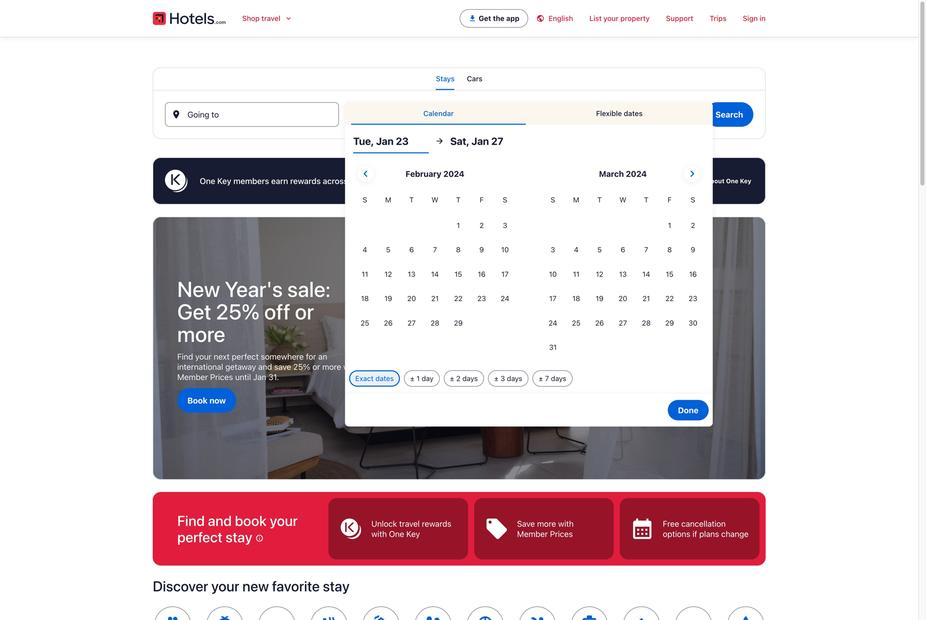 Task type: locate. For each thing, give the bounding box(es) containing it.
6 button
[[400, 238, 424, 261], [612, 238, 635, 261]]

22 button
[[447, 287, 470, 310], [658, 287, 682, 310]]

25% down for
[[294, 362, 311, 371]]

28 inside 'february 2024' element
[[431, 319, 440, 327]]

1 horizontal spatial 2
[[480, 221, 484, 229]]

jan inside new year's sale: get 25% off or more find your next perfect somewhere for an international getaway and save 25% or more with member prices until jan 31.
[[253, 372, 267, 382]]

2 ± from the left
[[450, 374, 455, 383]]

2 19 from the left
[[596, 294, 604, 303]]

t down march 2024
[[645, 196, 649, 204]]

1 vertical spatial perfect
[[177, 528, 223, 545]]

4 s from the left
[[691, 196, 696, 204]]

jan right tue,
[[376, 135, 394, 147]]

0 horizontal spatial 20
[[408, 294, 416, 303]]

stay left xsmall image
[[226, 528, 253, 545]]

0 horizontal spatial days
[[463, 374, 478, 383]]

0 horizontal spatial 21 button
[[424, 287, 447, 310]]

across
[[323, 176, 348, 186]]

perfect inside new year's sale: get 25% off or more find your next perfect somewhere for an international getaway and save 25% or more with member prices until jan 31.
[[232, 352, 259, 361]]

13 button
[[400, 262, 424, 286], [612, 262, 635, 286]]

26 button
[[377, 311, 400, 335], [588, 311, 612, 335]]

0 horizontal spatial 26 button
[[377, 311, 400, 335]]

member inside save more with member prices
[[518, 529, 548, 539]]

25 for second 25 button from the right
[[361, 319, 370, 327]]

1 inside march 2024 element
[[669, 221, 672, 229]]

1 22 button from the left
[[447, 287, 470, 310]]

3 button
[[494, 214, 517, 237], [542, 238, 565, 261]]

0 horizontal spatial 14 button
[[424, 262, 447, 286]]

16 for first 16 button
[[478, 270, 486, 278]]

25
[[361, 319, 370, 327], [572, 319, 581, 327]]

18
[[361, 294, 369, 303], [573, 294, 581, 303]]

in
[[760, 14, 766, 22]]

s
[[363, 196, 367, 204], [503, 196, 508, 204], [551, 196, 556, 204], [691, 196, 696, 204]]

10 for 10 "button" within 'february 2024' element
[[502, 245, 509, 254]]

16 button
[[470, 262, 494, 286], [682, 262, 705, 286]]

2 2 button from the left
[[682, 214, 705, 237]]

1 m from the left
[[385, 196, 392, 204]]

1 horizontal spatial 28 button
[[635, 311, 658, 335]]

1 vertical spatial 3
[[551, 245, 556, 254]]

4
[[363, 245, 367, 254], [574, 245, 579, 254]]

your inside "link"
[[604, 14, 619, 22]]

2 23 button from the left
[[682, 287, 705, 310]]

1 16 from the left
[[478, 270, 486, 278]]

dates right exact
[[376, 374, 394, 383]]

29 inside march 2024 element
[[666, 319, 675, 327]]

24 button
[[494, 287, 517, 310], [542, 311, 565, 335]]

f inside march 2024 element
[[668, 196, 672, 204]]

18 inside 'february 2024' element
[[361, 294, 369, 303]]

21 inside march 2024 element
[[643, 294, 651, 303]]

0 horizontal spatial 24 button
[[494, 287, 517, 310]]

0 horizontal spatial 14
[[431, 270, 439, 278]]

1 horizontal spatial 29 button
[[658, 311, 682, 335]]

1 1 button from the left
[[447, 214, 470, 237]]

10 button inside 'february 2024' element
[[494, 238, 517, 261]]

dates right flexible
[[624, 109, 643, 118]]

0 horizontal spatial 27 button
[[400, 311, 424, 335]]

1 horizontal spatial get
[[479, 14, 492, 22]]

± 3 days
[[495, 374, 523, 383]]

days for ± 2 days
[[463, 374, 478, 383]]

hotels logo image
[[153, 10, 226, 27]]

1 button for february 2024
[[447, 214, 470, 237]]

1 12 from the left
[[385, 270, 392, 278]]

0 horizontal spatial f
[[480, 196, 484, 204]]

2 2024 from the left
[[626, 169, 647, 179]]

application
[[354, 162, 705, 360]]

0 horizontal spatial perfect
[[177, 528, 223, 545]]

days left ± 3 days
[[463, 374, 478, 383]]

2 8 from the left
[[668, 245, 672, 254]]

1 horizontal spatial 19 button
[[588, 287, 612, 310]]

23 button
[[470, 287, 494, 310], [682, 287, 705, 310]]

2
[[480, 221, 484, 229], [691, 221, 696, 229], [457, 374, 461, 383]]

4 for 1st '4' button from left
[[363, 245, 367, 254]]

1 25 from the left
[[361, 319, 370, 327]]

february 2024 element
[[354, 194, 517, 336]]

jan inside tue, jan 23 button
[[376, 135, 394, 147]]

1 5 from the left
[[386, 245, 391, 254]]

4 inside march 2024 element
[[574, 245, 579, 254]]

19
[[385, 294, 392, 303], [596, 294, 604, 303]]

unlock
[[372, 519, 397, 528]]

2 for february 2024
[[480, 221, 484, 229]]

1 t from the left
[[410, 196, 414, 204]]

0 horizontal spatial 7 button
[[424, 238, 447, 261]]

2 26 from the left
[[596, 319, 604, 327]]

20 for 1st 20 button from left
[[408, 294, 416, 303]]

0 horizontal spatial 23 button
[[470, 287, 494, 310]]

4 ± from the left
[[539, 374, 544, 383]]

2 26 button from the left
[[588, 311, 612, 335]]

1 6 button from the left
[[400, 238, 424, 261]]

english button
[[529, 8, 582, 29]]

0 vertical spatial find
[[177, 352, 193, 361]]

one
[[200, 176, 215, 186], [727, 177, 739, 185], [389, 529, 405, 539]]

1 8 button from the left
[[447, 238, 470, 261]]

key inside unlock travel rewards with one key
[[407, 529, 420, 539]]

travel for shop
[[262, 14, 281, 22]]

1 2 button from the left
[[470, 214, 494, 237]]

and left vrbo
[[433, 176, 447, 186]]

8 button
[[447, 238, 470, 261], [658, 238, 682, 261]]

dates inside the flexible dates link
[[624, 109, 643, 118]]

18 button
[[354, 287, 377, 310], [565, 287, 588, 310]]

1 horizontal spatial 21
[[643, 294, 651, 303]]

sat, jan 27
[[451, 135, 504, 147]]

more right save
[[538, 519, 556, 528]]

1 inside 'february 2024' element
[[457, 221, 460, 229]]

0 vertical spatial and
[[433, 176, 447, 186]]

2024
[[444, 169, 465, 179], [626, 169, 647, 179]]

1 19 from the left
[[385, 294, 392, 303]]

11 inside march 2024 element
[[573, 270, 580, 278]]

prices
[[210, 372, 233, 382], [550, 529, 573, 539]]

2 15 button from the left
[[658, 262, 682, 286]]

1 horizontal spatial 14 button
[[635, 262, 658, 286]]

more
[[177, 321, 226, 346], [323, 362, 341, 371], [538, 519, 556, 528]]

1 horizontal spatial 15
[[666, 270, 674, 278]]

save more with member prices
[[518, 519, 574, 539]]

2 horizontal spatial key
[[741, 177, 752, 185]]

change
[[722, 529, 749, 539]]

± left day
[[410, 374, 415, 383]]

22 button inside 'february 2024' element
[[447, 287, 470, 310]]

and inside new year's sale: get 25% off or more find your next perfect somewhere for an international getaway and save 25% or more with member prices until jan 31.
[[258, 362, 272, 371]]

0 vertical spatial stay
[[226, 528, 253, 545]]

5 for 1st '5' button from right
[[598, 245, 602, 254]]

10 inside march 2024 element
[[549, 270, 557, 278]]

1 6 from the left
[[410, 245, 414, 254]]

27 inside march 2024 element
[[619, 319, 628, 327]]

7 for 1st 7 button from the right
[[645, 245, 649, 254]]

4 inside 'february 2024' element
[[363, 245, 367, 254]]

1 horizontal spatial 9
[[691, 245, 696, 254]]

12 button
[[377, 262, 400, 286], [588, 262, 612, 286]]

w down february 2024 on the top of the page
[[432, 196, 439, 204]]

± right ± 2 days
[[495, 374, 499, 383]]

one down unlock
[[389, 529, 405, 539]]

and up the 31.
[[258, 362, 272, 371]]

0 horizontal spatial 26
[[384, 319, 393, 327]]

2 11 from the left
[[573, 270, 580, 278]]

10 for 10 "button" within march 2024 element
[[549, 270, 557, 278]]

your right the book
[[270, 512, 298, 529]]

1 horizontal spatial 28
[[642, 319, 651, 327]]

11 button
[[354, 262, 377, 286], [565, 262, 588, 286]]

days down 31 button
[[551, 374, 567, 383]]

9 button
[[470, 238, 494, 261], [682, 238, 705, 261]]

5 inside 'february 2024' element
[[386, 245, 391, 254]]

1 vertical spatial dates
[[376, 374, 394, 383]]

m inside 'february 2024' element
[[385, 196, 392, 204]]

1 27 button from the left
[[400, 311, 424, 335]]

21 inside 'february 2024' element
[[432, 294, 439, 303]]

1 horizontal spatial 9 button
[[682, 238, 705, 261]]

18 inside march 2024 element
[[573, 294, 581, 303]]

20
[[408, 294, 416, 303], [619, 294, 628, 303]]

1 21 button from the left
[[424, 287, 447, 310]]

2 find from the top
[[177, 512, 205, 529]]

application containing february 2024
[[354, 162, 705, 360]]

1 horizontal spatial 26 button
[[588, 311, 612, 335]]

2 out of 3 element
[[475, 498, 614, 559]]

1 26 button from the left
[[377, 311, 400, 335]]

2 22 button from the left
[[658, 287, 682, 310]]

1 5 button from the left
[[377, 238, 400, 261]]

or
[[295, 299, 314, 324], [313, 362, 320, 371]]

1 horizontal spatial 6
[[621, 245, 626, 254]]

2 22 from the left
[[666, 294, 674, 303]]

0 horizontal spatial 15 button
[[447, 262, 470, 286]]

25 inside 'february 2024' element
[[361, 319, 370, 327]]

7 inside 'february 2024' element
[[433, 245, 437, 254]]

16 inside 'february 2024' element
[[478, 270, 486, 278]]

0 vertical spatial 17 button
[[494, 262, 517, 286]]

m
[[385, 196, 392, 204], [574, 196, 580, 204]]

1 ± from the left
[[410, 374, 415, 383]]

with inside new year's sale: get 25% off or more find your next perfect somewhere for an international getaway and save 25% or more with member prices until jan 31.
[[344, 362, 359, 371]]

1 horizontal spatial more
[[323, 362, 341, 371]]

0 horizontal spatial m
[[385, 196, 392, 204]]

jan right sat,
[[472, 135, 489, 147]]

± for ± 1 day
[[410, 374, 415, 383]]

your inside find and book your perfect stay
[[270, 512, 298, 529]]

with down unlock
[[372, 529, 387, 539]]

2 20 from the left
[[619, 294, 628, 303]]

your up international
[[195, 352, 212, 361]]

perfect inside find and book your perfect stay
[[177, 528, 223, 545]]

14 button
[[424, 262, 447, 286], [635, 262, 658, 286]]

± right ± 3 days
[[539, 374, 544, 383]]

1 horizontal spatial 26
[[596, 319, 604, 327]]

2 for march 2024
[[691, 221, 696, 229]]

15
[[455, 270, 462, 278], [666, 270, 674, 278]]

0 horizontal spatial 13 button
[[400, 262, 424, 286]]

2 29 button from the left
[[658, 311, 682, 335]]

1 2024 from the left
[[444, 169, 465, 179]]

10 inside 'february 2024' element
[[502, 245, 509, 254]]

2 14 from the left
[[643, 270, 651, 278]]

7 inside march 2024 element
[[645, 245, 649, 254]]

days
[[463, 374, 478, 383], [507, 374, 523, 383], [551, 374, 567, 383]]

2 18 from the left
[[573, 294, 581, 303]]

1 horizontal spatial 10
[[549, 270, 557, 278]]

13 inside 'february 2024' element
[[408, 270, 416, 278]]

days left ± 7 days
[[507, 374, 523, 383]]

1 horizontal spatial 4
[[574, 245, 579, 254]]

27 inside button
[[416, 114, 426, 123]]

1 horizontal spatial days
[[507, 374, 523, 383]]

23 inside march 2024 element
[[689, 294, 698, 303]]

2 m from the left
[[574, 196, 580, 204]]

± for ± 3 days
[[495, 374, 499, 383]]

23
[[383, 114, 393, 123], [396, 135, 409, 147], [478, 294, 486, 303], [689, 294, 698, 303]]

member down save
[[518, 529, 548, 539]]

cancellation
[[682, 519, 726, 528]]

new year's sale: get 25% off or more find your next perfect somewhere for an international getaway and save 25% or more with member prices until jan 31.
[[177, 276, 359, 382]]

2 21 from the left
[[643, 294, 651, 303]]

1 15 from the left
[[455, 270, 462, 278]]

and
[[433, 176, 447, 186], [258, 362, 272, 371], [208, 512, 232, 529]]

2 horizontal spatial days
[[551, 374, 567, 383]]

1 horizontal spatial 5 button
[[588, 238, 612, 261]]

0 horizontal spatial 2 button
[[470, 214, 494, 237]]

1 horizontal spatial 12 button
[[588, 262, 612, 286]]

get
[[479, 14, 492, 22], [177, 299, 212, 324]]

travel for unlock
[[400, 519, 420, 528]]

trailing image
[[285, 14, 293, 22]]

3 out of 3 element
[[620, 498, 760, 559]]

22 inside 'february 2024' element
[[454, 294, 463, 303]]

1 horizontal spatial member
[[518, 529, 548, 539]]

25% left "off"
[[216, 299, 260, 324]]

shop travel button
[[234, 8, 301, 29]]

2024 for march 2024
[[626, 169, 647, 179]]

0 vertical spatial 24
[[501, 294, 510, 303]]

your
[[604, 14, 619, 22], [195, 352, 212, 361], [270, 512, 298, 529], [211, 578, 240, 594]]

0 horizontal spatial 8
[[456, 245, 461, 254]]

29 button inside march 2024 element
[[658, 311, 682, 335]]

1 14 button from the left
[[424, 262, 447, 286]]

1 vertical spatial tab list
[[345, 102, 713, 125]]

-
[[395, 114, 399, 123]]

0 horizontal spatial 5
[[386, 245, 391, 254]]

2 w from the left
[[620, 196, 627, 204]]

new
[[177, 276, 220, 301]]

8 inside 'february 2024' element
[[456, 245, 461, 254]]

0 vertical spatial tab list
[[153, 67, 766, 90]]

16 inside march 2024 element
[[690, 270, 697, 278]]

book now
[[188, 395, 226, 405]]

1 find from the top
[[177, 352, 193, 361]]

2 horizontal spatial 2
[[691, 221, 696, 229]]

1 f from the left
[[480, 196, 484, 204]]

w inside march 2024 element
[[620, 196, 627, 204]]

2024 right february
[[444, 169, 465, 179]]

1 horizontal spatial 25 button
[[565, 311, 588, 335]]

19 inside 'february 2024' element
[[385, 294, 392, 303]]

1 horizontal spatial m
[[574, 196, 580, 204]]

1 horizontal spatial 8 button
[[658, 238, 682, 261]]

1 26 from the left
[[384, 319, 393, 327]]

1 vertical spatial and
[[258, 362, 272, 371]]

tab list
[[153, 67, 766, 90], [345, 102, 713, 125]]

t down hotels.com,
[[410, 196, 414, 204]]

6
[[410, 245, 414, 254], [621, 245, 626, 254]]

more up next
[[177, 321, 226, 346]]

11
[[362, 270, 368, 278], [573, 270, 580, 278]]

28 inside march 2024 element
[[642, 319, 651, 327]]

2 25 from the left
[[572, 319, 581, 327]]

tab list up calendar
[[153, 67, 766, 90]]

1 horizontal spatial 20
[[619, 294, 628, 303]]

2 13 from the left
[[620, 270, 627, 278]]

0 horizontal spatial 10 button
[[494, 238, 517, 261]]

29 button inside 'february 2024' element
[[447, 311, 470, 335]]

2 25 button from the left
[[565, 311, 588, 335]]

2 12 from the left
[[596, 270, 604, 278]]

1 9 from the left
[[480, 245, 484, 254]]

0 horizontal spatial 5 button
[[377, 238, 400, 261]]

1 20 button from the left
[[400, 287, 424, 310]]

2 15 from the left
[[666, 270, 674, 278]]

2 days from the left
[[507, 374, 523, 383]]

0 vertical spatial 10
[[502, 245, 509, 254]]

20 inside 'february 2024' element
[[408, 294, 416, 303]]

more inside save more with member prices
[[538, 519, 556, 528]]

1 21 from the left
[[432, 294, 439, 303]]

international
[[177, 362, 223, 371]]

stay right favorite at the bottom of page
[[323, 578, 350, 594]]

6 inside 'february 2024' element
[[410, 245, 414, 254]]

jan left the 31.
[[253, 372, 267, 382]]

8 inside march 2024 element
[[668, 245, 672, 254]]

w for march
[[620, 196, 627, 204]]

19 button
[[377, 287, 400, 310], [588, 287, 612, 310]]

travel right unlock
[[400, 519, 420, 528]]

3 days from the left
[[551, 374, 567, 383]]

14 inside 'february 2024' element
[[431, 270, 439, 278]]

one left members
[[200, 176, 215, 186]]

1 vertical spatial 25%
[[294, 362, 311, 371]]

2 28 from the left
[[642, 319, 651, 327]]

6 inside march 2024 element
[[621, 245, 626, 254]]

1 18 from the left
[[361, 294, 369, 303]]

1 horizontal spatial perfect
[[232, 352, 259, 361]]

1 18 button from the left
[[354, 287, 377, 310]]

travel inside unlock travel rewards with one key
[[400, 519, 420, 528]]

17 inside 'february 2024' element
[[502, 270, 509, 278]]

2 16 from the left
[[690, 270, 697, 278]]

2024 right march at the top
[[626, 169, 647, 179]]

7
[[433, 245, 437, 254], [645, 245, 649, 254], [545, 374, 549, 383]]

member down international
[[177, 372, 208, 382]]

8 for 1st 8 button from the right
[[668, 245, 672, 254]]

2 f from the left
[[668, 196, 672, 204]]

1 horizontal spatial 22 button
[[658, 287, 682, 310]]

shop travel
[[242, 14, 281, 22]]

2024 for february 2024
[[444, 169, 465, 179]]

0 vertical spatial 3
[[503, 221, 508, 229]]

or right "off"
[[295, 299, 314, 324]]

search button
[[706, 102, 754, 127]]

± right day
[[450, 374, 455, 383]]

1 s from the left
[[363, 196, 367, 204]]

1 13 from the left
[[408, 270, 416, 278]]

1 4 from the left
[[363, 245, 367, 254]]

0 horizontal spatial 29 button
[[447, 311, 470, 335]]

29 button
[[447, 311, 470, 335], [658, 311, 682, 335]]

your right list at right
[[604, 14, 619, 22]]

1 days from the left
[[463, 374, 478, 383]]

w down march 2024
[[620, 196, 627, 204]]

t down march at the top
[[598, 196, 602, 204]]

tab list containing calendar
[[345, 102, 713, 125]]

17 inside march 2024 element
[[550, 294, 557, 303]]

tab list up sat, jan 27 "button"
[[345, 102, 713, 125]]

1 horizontal spatial 16
[[690, 270, 697, 278]]

1 horizontal spatial rewards
[[422, 519, 452, 528]]

2 6 from the left
[[621, 245, 626, 254]]

2 vertical spatial with
[[372, 529, 387, 539]]

if
[[693, 529, 698, 539]]

8
[[456, 245, 461, 254], [668, 245, 672, 254]]

2 t from the left
[[456, 196, 461, 204]]

travel left trailing icon
[[262, 14, 281, 22]]

find
[[177, 352, 193, 361], [177, 512, 205, 529]]

1 horizontal spatial 13
[[620, 270, 627, 278]]

17 for 17 button to the left
[[502, 270, 509, 278]]

22 button inside march 2024 element
[[658, 287, 682, 310]]

23 inside button
[[383, 114, 393, 123]]

1 horizontal spatial travel
[[400, 519, 420, 528]]

with right save
[[559, 519, 574, 528]]

1 23 button from the left
[[470, 287, 494, 310]]

0 horizontal spatial dates
[[376, 374, 394, 383]]

13
[[408, 270, 416, 278], [620, 270, 627, 278]]

one right about
[[727, 177, 739, 185]]

xsmall image
[[256, 534, 264, 542]]

7 button
[[424, 238, 447, 261], [635, 238, 658, 261]]

1 out of 3 element
[[329, 498, 468, 559]]

0 horizontal spatial more
[[177, 321, 226, 346]]

2 12 button from the left
[[588, 262, 612, 286]]

8 for second 8 button from right
[[456, 245, 461, 254]]

1 20 from the left
[[408, 294, 416, 303]]

or down for
[[313, 362, 320, 371]]

1 for march 2024
[[669, 221, 672, 229]]

0 vertical spatial prices
[[210, 372, 233, 382]]

2 button
[[470, 214, 494, 237], [682, 214, 705, 237]]

0 horizontal spatial 12 button
[[377, 262, 400, 286]]

dates for flexible dates
[[624, 109, 643, 118]]

25 inside march 2024 element
[[572, 319, 581, 327]]

2 29 from the left
[[666, 319, 675, 327]]

free cancellation options if plans change
[[663, 519, 749, 539]]

1 22 from the left
[[454, 294, 463, 303]]

24
[[501, 294, 510, 303], [549, 319, 558, 327]]

27
[[416, 114, 426, 123], [492, 135, 504, 147], [408, 319, 416, 327], [619, 319, 628, 327]]

travel
[[262, 14, 281, 22], [400, 519, 420, 528]]

1 horizontal spatial key
[[407, 529, 420, 539]]

1 vertical spatial 3 button
[[542, 238, 565, 261]]

prices inside save more with member prices
[[550, 529, 573, 539]]

2 vertical spatial and
[[208, 512, 232, 529]]

1 horizontal spatial 18 button
[[565, 287, 588, 310]]

1 14 from the left
[[431, 270, 439, 278]]

with up exact
[[344, 362, 359, 371]]

±
[[410, 374, 415, 383], [450, 374, 455, 383], [495, 374, 499, 383], [539, 374, 544, 383]]

travel inside dropdown button
[[262, 14, 281, 22]]

± for ± 2 days
[[450, 374, 455, 383]]

2 9 button from the left
[[682, 238, 705, 261]]

days for ± 3 days
[[507, 374, 523, 383]]

w inside 'february 2024' element
[[432, 196, 439, 204]]

20 inside march 2024 element
[[619, 294, 628, 303]]

one inside unlock travel rewards with one key
[[389, 529, 405, 539]]

1 horizontal spatial w
[[620, 196, 627, 204]]

0 horizontal spatial prices
[[210, 372, 233, 382]]

1 16 button from the left
[[470, 262, 494, 286]]

until
[[235, 372, 251, 382]]

your left new
[[211, 578, 240, 594]]

23 inside 'february 2024' element
[[478, 294, 486, 303]]

3
[[503, 221, 508, 229], [551, 245, 556, 254], [501, 374, 505, 383]]

0 horizontal spatial one
[[200, 176, 215, 186]]

t down vrbo
[[456, 196, 461, 204]]

jan inside sat, jan 27 "button"
[[472, 135, 489, 147]]

10 button inside march 2024 element
[[542, 262, 565, 286]]

1 horizontal spatial dates
[[624, 109, 643, 118]]

more down an
[[323, 362, 341, 371]]

10
[[502, 245, 509, 254], [549, 270, 557, 278]]

0 horizontal spatial 19 button
[[377, 287, 400, 310]]

1 vertical spatial more
[[323, 362, 341, 371]]

3 ± from the left
[[495, 374, 499, 383]]

and left the book
[[208, 512, 232, 529]]

1 29 from the left
[[454, 319, 463, 327]]

5 inside march 2024 element
[[598, 245, 602, 254]]

off
[[264, 299, 291, 324]]

26 inside march 2024 element
[[596, 319, 604, 327]]

14
[[431, 270, 439, 278], [643, 270, 651, 278]]

0 horizontal spatial w
[[432, 196, 439, 204]]

2 1 button from the left
[[658, 214, 682, 237]]



Task type: vqa. For each thing, say whether or not it's contained in the screenshot.


Task type: describe. For each thing, give the bounding box(es) containing it.
book
[[235, 512, 267, 529]]

16 for first 16 button from the right
[[690, 270, 697, 278]]

hotels.com,
[[385, 176, 431, 186]]

2 13 button from the left
[[612, 262, 635, 286]]

9 inside march 2024 element
[[691, 245, 696, 254]]

one key members earn rewards across expedia, hotels.com, and vrbo
[[200, 176, 467, 186]]

1 horizontal spatial 24 button
[[542, 311, 565, 335]]

14 inside march 2024 element
[[643, 270, 651, 278]]

calendar link
[[351, 102, 526, 125]]

± for ± 7 days
[[539, 374, 544, 383]]

march 2024
[[600, 169, 647, 179]]

cars link
[[467, 67, 483, 90]]

± 1 day
[[410, 374, 434, 383]]

inside a bright image
[[153, 217, 766, 480]]

1 horizontal spatial 3 button
[[542, 238, 565, 261]]

4 for 1st '4' button from the right
[[574, 245, 579, 254]]

cars
[[467, 74, 483, 83]]

book
[[188, 395, 208, 405]]

days for ± 7 days
[[551, 374, 567, 383]]

0 vertical spatial 24 button
[[494, 287, 517, 310]]

sale:
[[287, 276, 331, 301]]

1 15 button from the left
[[447, 262, 470, 286]]

7 for 2nd 7 button from right
[[433, 245, 437, 254]]

9 button inside 'february 2024' element
[[470, 238, 494, 261]]

sign in button
[[735, 8, 774, 29]]

1 horizontal spatial 24
[[549, 319, 558, 327]]

stays
[[436, 74, 455, 83]]

1 19 button from the left
[[377, 287, 400, 310]]

year's
[[225, 276, 283, 301]]

2 21 button from the left
[[635, 287, 658, 310]]

2 s from the left
[[503, 196, 508, 204]]

11 inside 'february 2024' element
[[362, 270, 368, 278]]

3 s from the left
[[551, 196, 556, 204]]

get the app link
[[460, 9, 529, 28]]

2 8 button from the left
[[658, 238, 682, 261]]

0 horizontal spatial rewards
[[290, 176, 321, 186]]

0 horizontal spatial 1
[[417, 374, 420, 383]]

21 for 2nd 21 button from right
[[432, 294, 439, 303]]

2 7 button from the left
[[635, 238, 658, 261]]

31
[[550, 343, 557, 351]]

2 5 button from the left
[[588, 238, 612, 261]]

member inside new year's sale: get 25% off or more find your next perfect somewhere for an international getaway and save 25% or more with member prices until jan 31.
[[177, 372, 208, 382]]

2 18 button from the left
[[565, 287, 588, 310]]

1 28 button from the left
[[424, 311, 447, 335]]

28 for 1st 28 button
[[431, 319, 440, 327]]

3 t from the left
[[598, 196, 602, 204]]

13 inside march 2024 element
[[620, 270, 627, 278]]

m for march 2024
[[574, 196, 580, 204]]

free
[[663, 519, 680, 528]]

30
[[689, 319, 698, 327]]

get the app
[[479, 14, 520, 22]]

flexible
[[597, 109, 622, 118]]

new
[[243, 578, 269, 594]]

trips
[[710, 14, 727, 22]]

an
[[319, 352, 328, 361]]

find and book your perfect stay
[[177, 512, 298, 545]]

sign in
[[743, 14, 766, 22]]

somewhere
[[261, 352, 304, 361]]

tab list containing stays
[[153, 67, 766, 90]]

app
[[507, 14, 520, 22]]

29 inside 'february 2024' element
[[454, 319, 463, 327]]

with inside save more with member prices
[[559, 519, 574, 528]]

get inside new year's sale: get 25% off or more find your next perfect somewhere for an international getaway and save 25% or more with member prices until jan 31.
[[177, 299, 212, 324]]

2 horizontal spatial and
[[433, 176, 447, 186]]

0 horizontal spatial 17 button
[[494, 262, 517, 286]]

save
[[274, 362, 291, 371]]

discover
[[153, 578, 208, 594]]

2 button for february 2024
[[470, 214, 494, 237]]

about
[[707, 177, 725, 185]]

1 12 button from the left
[[377, 262, 400, 286]]

sat,
[[451, 135, 470, 147]]

0 vertical spatial or
[[295, 299, 314, 324]]

save
[[518, 519, 535, 528]]

1 4 button from the left
[[354, 238, 377, 261]]

trips link
[[702, 8, 735, 29]]

2 27 button from the left
[[612, 311, 635, 335]]

members
[[234, 176, 269, 186]]

18 for 1st 18 button from left
[[361, 294, 369, 303]]

0 horizontal spatial 24
[[501, 294, 510, 303]]

list your property
[[590, 14, 650, 22]]

1 horizontal spatial 25%
[[294, 362, 311, 371]]

2 4 button from the left
[[565, 238, 588, 261]]

sat, jan 27 button
[[451, 129, 526, 153]]

new year's sale: get 25% off or more main content
[[0, 37, 919, 620]]

5 for 1st '5' button from the left
[[386, 245, 391, 254]]

jan right -
[[401, 114, 414, 123]]

31.
[[269, 372, 279, 382]]

27 inside 'february 2024' element
[[408, 319, 416, 327]]

directional image
[[435, 136, 445, 146]]

vrbo
[[449, 176, 467, 186]]

1 for february 2024
[[457, 221, 460, 229]]

± 7 days
[[539, 374, 567, 383]]

next month image
[[687, 168, 699, 180]]

your inside new year's sale: get 25% off or more find your next perfect somewhere for an international getaway and save 25% or more with member prices until jan 31.
[[195, 352, 212, 361]]

3 inside 'february 2024' element
[[503, 221, 508, 229]]

the
[[493, 14, 505, 22]]

exact
[[356, 374, 374, 383]]

february
[[406, 169, 442, 179]]

shop
[[242, 14, 260, 22]]

2 28 button from the left
[[635, 311, 658, 335]]

2 vertical spatial 3
[[501, 374, 505, 383]]

17 for bottommost 17 button
[[550, 294, 557, 303]]

previous month image
[[360, 168, 372, 180]]

28 for 1st 28 button from the right
[[642, 319, 651, 327]]

2 16 button from the left
[[682, 262, 705, 286]]

stay inside find and book your perfect stay
[[226, 528, 253, 545]]

unlock travel rewards with one key
[[372, 519, 452, 539]]

dates for exact dates
[[376, 374, 394, 383]]

f for march 2024
[[668, 196, 672, 204]]

now
[[210, 395, 226, 405]]

getaway
[[225, 362, 256, 371]]

1 7 button from the left
[[424, 238, 447, 261]]

application inside "new year's sale: get 25% off or more" "main content"
[[354, 162, 705, 360]]

25 for second 25 button
[[572, 319, 581, 327]]

18 for 1st 18 button from right
[[573, 294, 581, 303]]

favorite
[[272, 578, 320, 594]]

learn
[[688, 177, 706, 185]]

learn about one key link
[[686, 173, 754, 189]]

march
[[600, 169, 624, 179]]

1 button for march 2024
[[658, 214, 682, 237]]

february 2024
[[406, 169, 465, 179]]

options
[[663, 529, 691, 539]]

2 11 button from the left
[[565, 262, 588, 286]]

20 for 2nd 20 button
[[619, 294, 628, 303]]

1 vertical spatial 17 button
[[542, 287, 565, 310]]

stays link
[[436, 67, 455, 90]]

support link
[[658, 8, 702, 29]]

done
[[679, 405, 699, 415]]

prices inside new year's sale: get 25% off or more find your next perfect somewhere for an international getaway and save 25% or more with member prices until jan 31.
[[210, 372, 233, 382]]

support
[[667, 14, 694, 22]]

english
[[549, 14, 574, 22]]

2 14 button from the left
[[635, 262, 658, 286]]

download the app button image
[[469, 14, 477, 22]]

3 inside march 2024 element
[[551, 245, 556, 254]]

6 for 2nd 6 button from left
[[621, 245, 626, 254]]

1 horizontal spatial 7
[[545, 374, 549, 383]]

sign
[[743, 14, 758, 22]]

12 inside 'february 2024' element
[[385, 270, 392, 278]]

w for february
[[432, 196, 439, 204]]

6 for 2nd 6 button from the right
[[410, 245, 414, 254]]

9 inside 'february 2024' element
[[480, 245, 484, 254]]

15 inside march 2024 element
[[666, 270, 674, 278]]

12 inside march 2024 element
[[596, 270, 604, 278]]

f for february 2024
[[480, 196, 484, 204]]

1 11 button from the left
[[354, 262, 377, 286]]

jan 23 - jan 27 button
[[345, 102, 519, 127]]

0 horizontal spatial 2
[[457, 374, 461, 383]]

0 vertical spatial 25%
[[216, 299, 260, 324]]

small image
[[537, 14, 549, 22]]

tue, jan 23
[[354, 135, 409, 147]]

2 6 button from the left
[[612, 238, 635, 261]]

find inside find and book your perfect stay
[[177, 512, 205, 529]]

± 2 days
[[450, 374, 478, 383]]

22 inside march 2024 element
[[666, 294, 674, 303]]

flexible dates link
[[532, 102, 707, 125]]

26 inside 'february 2024' element
[[384, 319, 393, 327]]

15 inside 'february 2024' element
[[455, 270, 462, 278]]

2 20 button from the left
[[612, 287, 635, 310]]

1 25 button from the left
[[354, 311, 377, 335]]

expedia,
[[350, 176, 383, 186]]

for
[[306, 352, 316, 361]]

27 inside "button"
[[492, 135, 504, 147]]

jan left -
[[368, 114, 381, 123]]

tue,
[[354, 135, 374, 147]]

discover your new favorite stay
[[153, 578, 350, 594]]

tue, jan 23 button
[[354, 129, 429, 153]]

exact dates
[[356, 374, 394, 383]]

property
[[621, 14, 650, 22]]

flexible dates
[[597, 109, 643, 118]]

0 horizontal spatial key
[[217, 176, 231, 186]]

list your property link
[[582, 8, 658, 29]]

31 button
[[542, 336, 565, 359]]

0 horizontal spatial 3 button
[[494, 214, 517, 237]]

4 t from the left
[[645, 196, 649, 204]]

find inside new year's sale: get 25% off or more find your next perfect somewhere for an international getaway and save 25% or more with member prices until jan 31.
[[177, 352, 193, 361]]

earn
[[271, 176, 288, 186]]

with inside unlock travel rewards with one key
[[372, 529, 387, 539]]

done button
[[668, 400, 709, 420]]

1 13 button from the left
[[400, 262, 424, 286]]

m for february 2024
[[385, 196, 392, 204]]

next
[[214, 352, 230, 361]]

march 2024 element
[[542, 194, 705, 360]]

1 vertical spatial stay
[[323, 578, 350, 594]]

30 button
[[682, 311, 705, 335]]

2 19 button from the left
[[588, 287, 612, 310]]

learn about one key
[[688, 177, 752, 185]]

jan 23 - jan 27
[[368, 114, 426, 123]]

search
[[716, 110, 744, 119]]

1 vertical spatial or
[[313, 362, 320, 371]]

and inside find and book your perfect stay
[[208, 512, 232, 529]]

plans
[[700, 529, 720, 539]]

2 button for march 2024
[[682, 214, 705, 237]]

21 for 1st 21 button from right
[[643, 294, 651, 303]]

book now link
[[177, 388, 236, 413]]

2 horizontal spatial one
[[727, 177, 739, 185]]

rewards inside unlock travel rewards with one key
[[422, 519, 452, 528]]

19 inside march 2024 element
[[596, 294, 604, 303]]



